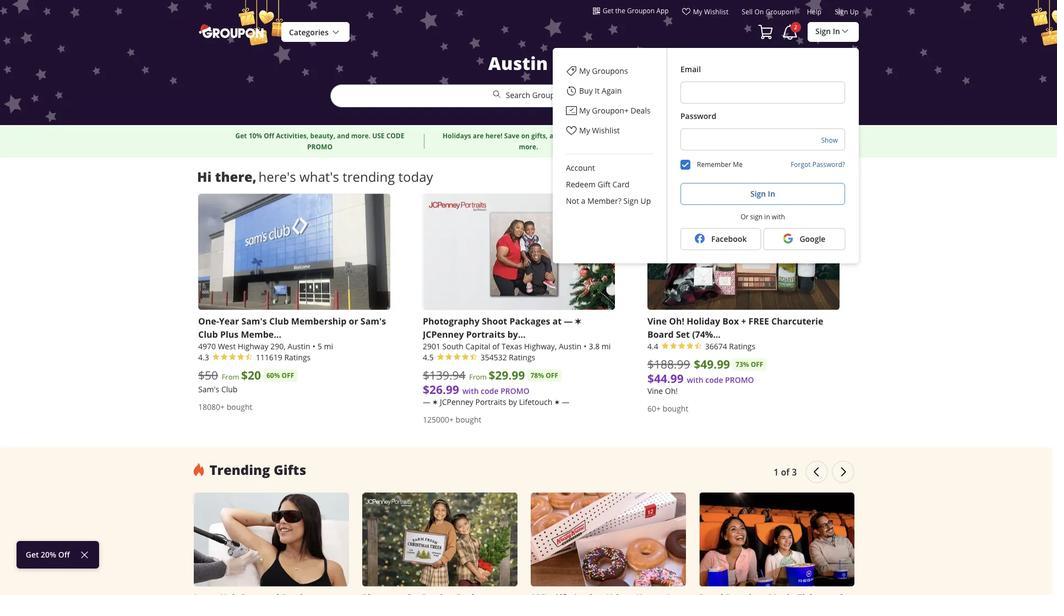 Task type: locate. For each thing, give the bounding box(es) containing it.
up down redeem gift card link
[[641, 196, 651, 206]]

vine oh! holiday box + free charcuterie board set (74%...
[[648, 315, 824, 340]]

forgot password?
[[791, 160, 846, 169]]

sign down card
[[624, 196, 639, 206]]

0 vertical spatial jcpenney
[[423, 328, 464, 340]]

off for $26.99
[[546, 371, 559, 380]]

1 vertical spatial promo
[[726, 375, 755, 385]]

1 vertical spatial wishlist
[[593, 125, 620, 136]]

save right "here!"
[[505, 131, 520, 141]]

1 horizontal spatial austin
[[489, 51, 548, 75]]

0 horizontal spatial ✶
[[433, 397, 438, 407]]

0 horizontal spatial my wishlist
[[580, 125, 620, 136]]

(74%...
[[693, 328, 721, 340]]

with down $49.99
[[688, 375, 704, 385]]

a
[[582, 196, 586, 206]]

my right app
[[694, 7, 703, 16]]

oh!
[[670, 315, 685, 327], [666, 386, 678, 396]]

wishlist left sell
[[705, 7, 729, 16]]

get left 20%
[[26, 550, 39, 560]]

in up in
[[769, 189, 776, 199]]

2 horizontal spatial get
[[603, 6, 614, 15]]

290,
[[271, 341, 286, 351]]

on left gifts,
[[522, 131, 530, 141]]

78% off
[[531, 371, 559, 380]]

austin left 3.8
[[559, 341, 582, 351]]

1 horizontal spatial up
[[851, 7, 860, 16]]

$44.99
[[648, 370, 684, 386]]

jcpenney inside photography shoot packages at — ✶ jcpenney portraits by... 2901 south capital of texas highway, austin • 3.8 mi
[[423, 328, 464, 340]]

holiday
[[687, 315, 721, 327]]

vine up 60+
[[648, 386, 664, 396]]

1 horizontal spatial sam's
[[242, 315, 267, 327]]

18080+ bought
[[198, 402, 253, 412]]

mi
[[324, 341, 333, 351], [602, 341, 611, 351]]

0 horizontal spatial off
[[58, 550, 70, 560]]

1 vertical spatial with
[[688, 375, 704, 385]]

promo inside $44.99 with code promo vine oh!
[[726, 375, 755, 385]]

club up 4970
[[198, 328, 218, 340]]

10%
[[249, 131, 262, 141]]

redeem gift card link
[[553, 176, 667, 193]]

0 vertical spatial in
[[834, 26, 841, 36]]

save inside prep for thanksgiving! save on home decor, cleaning products, travel, florals & more.
[[727, 131, 742, 141]]

— up 125000+
[[423, 397, 431, 407]]

save inside holidays are here! save on gifts, activities, flowers & more.
[[505, 131, 520, 141]]

1 vertical spatial up
[[641, 196, 651, 206]]

1 horizontal spatial ratings
[[509, 352, 536, 362]]

• inside one-year sam's club membership or sam's club plus membe... 4970 west highway 290, austin • 5 mi
[[313, 341, 316, 351]]

portraits inside $26.99 with code promo — ✶ jcpenney portraits by lifetouch ✶ —
[[476, 397, 507, 407]]

0 vertical spatial of
[[493, 341, 500, 351]]

✶ right lifetouch
[[555, 397, 560, 407]]

up right help
[[851, 7, 860, 16]]

code
[[706, 375, 724, 385], [481, 386, 499, 396]]

1 vertical spatial in
[[769, 189, 776, 199]]

groupon up 2 unread items element
[[766, 7, 794, 16]]

2 save from the left
[[727, 131, 742, 141]]

& down home
[[764, 142, 769, 152]]

bought for $26.99
[[456, 414, 482, 424]]

1 • from the left
[[313, 341, 316, 351]]

code for $44.99
[[706, 375, 724, 385]]

get inside get 10% off activities, beauty, and more. use code promo
[[236, 131, 247, 141]]

ratings down 290,
[[285, 352, 311, 362]]

0 vertical spatial vine
[[648, 315, 667, 327]]

code inside $26.99 with code promo — ✶ jcpenney portraits by lifetouch ✶ —
[[481, 386, 499, 396]]

0 horizontal spatial sign in
[[751, 189, 776, 199]]

card
[[613, 179, 630, 190]]

my wishlist left sell
[[694, 7, 729, 16]]

bought
[[227, 402, 253, 412], [663, 403, 689, 413], [456, 414, 482, 424]]

my groupons link
[[553, 61, 667, 81]]

my wishlist
[[694, 7, 729, 16], [580, 125, 620, 136]]

2 horizontal spatial austin
[[559, 341, 582, 351]]

texas
[[502, 341, 523, 351]]

36674
[[706, 341, 728, 351]]

— for 2901 south capital of texas highway, austin
[[564, 315, 573, 327]]

with
[[772, 212, 786, 221], [688, 375, 704, 385], [463, 386, 479, 396]]

2 vine from the top
[[648, 386, 664, 396]]

2 horizontal spatial bought
[[663, 403, 689, 413]]

my down my groupon+ deals link
[[580, 125, 591, 136]]

google
[[800, 234, 826, 244]]

my wishlist link
[[683, 7, 729, 20], [553, 121, 667, 141]]

0 vertical spatial portraits
[[467, 328, 506, 340]]

my groupon+ deals
[[580, 106, 651, 116]]

south
[[443, 341, 464, 351]]

my down buy
[[580, 106, 591, 116]]

get for get 20% off
[[26, 550, 39, 560]]

promo down beauty,
[[308, 142, 333, 152]]

sign right help
[[836, 7, 849, 16]]

0 horizontal spatial in
[[769, 189, 776, 199]]

search
[[506, 90, 531, 100]]

• left 3.8
[[584, 341, 587, 351]]

my wishlist link left sell
[[683, 7, 729, 20]]

0 horizontal spatial •
[[313, 341, 316, 351]]

0 horizontal spatial of
[[493, 341, 500, 351]]

1 save from the left
[[505, 131, 520, 141]]

year
[[219, 315, 239, 327]]

west
[[218, 341, 236, 351]]

club inside $50 from $20 60% off sam's club
[[221, 384, 238, 394]]

1 vertical spatial my wishlist link
[[553, 121, 667, 141]]

1 vertical spatial club
[[198, 328, 218, 340]]

0 horizontal spatial wishlist
[[593, 125, 620, 136]]

bought right 125000+
[[456, 414, 482, 424]]

18080+
[[198, 402, 225, 412]]

highway
[[238, 341, 269, 351]]

2
[[795, 23, 798, 31]]

✶ inside photography shoot packages at — ✶ jcpenney portraits by... 2901 south capital of texas highway, austin • 3.8 mi
[[576, 315, 582, 327]]

groupon inside button
[[628, 6, 655, 15]]

sign in button
[[808, 21, 860, 42], [681, 183, 846, 205]]

here!
[[486, 131, 503, 141]]

1 horizontal spatial in
[[834, 26, 841, 36]]

more. left use
[[351, 131, 371, 141]]

at
[[553, 315, 562, 327]]

sam's
[[242, 315, 267, 327], [361, 315, 386, 327], [198, 384, 219, 394]]

sign down help link
[[816, 26, 832, 36]]

get for get the groupon app
[[603, 6, 614, 15]]

20%
[[41, 550, 56, 560]]

1 vertical spatial off
[[58, 550, 70, 560]]

show button
[[822, 135, 839, 145]]

— inside photography shoot packages at — ✶ jcpenney portraits by... 2901 south capital of texas highway, austin • 3.8 mi
[[564, 315, 573, 327]]

1 vertical spatial &
[[764, 142, 769, 152]]

on inside holidays are here! save on gifts, activities, flowers & more.
[[522, 131, 530, 141]]

0 horizontal spatial with
[[463, 386, 479, 396]]

austin up search
[[489, 51, 548, 75]]

oh! up set
[[670, 315, 685, 327]]

gifts
[[274, 461, 306, 478]]

or
[[349, 315, 359, 327]]

with right in
[[772, 212, 786, 221]]

save for more.
[[505, 131, 520, 141]]

help link
[[808, 7, 822, 20]]

1 horizontal spatial with
[[688, 375, 704, 385]]

groupon right search
[[533, 90, 565, 100]]

1 horizontal spatial groupon
[[628, 6, 655, 15]]

1 horizontal spatial bought
[[456, 414, 482, 424]]

2 horizontal spatial groupon
[[766, 7, 794, 16]]

facebook button
[[681, 228, 762, 250]]

sign in down help link
[[816, 26, 841, 36]]

2 mi from the left
[[602, 341, 611, 351]]

1 horizontal spatial my wishlist
[[694, 7, 729, 16]]

• left 5
[[313, 341, 316, 351]]

on up the florals
[[744, 131, 752, 141]]

1 horizontal spatial •
[[584, 341, 587, 351]]

125000+
[[423, 414, 454, 424]]

1 horizontal spatial club
[[221, 384, 238, 394]]

sam's down the $50
[[198, 384, 219, 394]]

off inside get 10% off activities, beauty, and more. use code promo
[[264, 131, 274, 141]]

✶ right at at the bottom of the page
[[576, 315, 582, 327]]

1 vertical spatial code
[[481, 386, 499, 396]]

portraits left by
[[476, 397, 507, 407]]

groupon for the
[[628, 6, 655, 15]]

vine up board at the bottom right of page
[[648, 315, 667, 327]]

from left the $20
[[222, 372, 239, 382]]

0 vertical spatial get
[[603, 6, 614, 15]]

groupon right the on the right of the page
[[628, 6, 655, 15]]

Email email field
[[681, 82, 846, 104]]

the
[[616, 6, 626, 15]]

1 vine from the top
[[648, 315, 667, 327]]

there,
[[215, 168, 257, 185]]

0 horizontal spatial sam's
[[198, 384, 219, 394]]

0 horizontal spatial up
[[641, 196, 651, 206]]

groupon inside search box
[[533, 90, 565, 100]]

get
[[603, 6, 614, 15], [236, 131, 247, 141], [26, 550, 39, 560]]

2 horizontal spatial promo
[[726, 375, 755, 385]]

0 horizontal spatial ratings
[[285, 352, 311, 362]]

of left 3
[[782, 466, 790, 478]]

jcpenney inside $26.99 with code promo — ✶ jcpenney portraits by lifetouch ✶ —
[[440, 397, 474, 407]]

0 horizontal spatial off
[[282, 371, 294, 380]]

get the groupon app
[[603, 6, 669, 15]]

sign in up 'or sign in with'
[[751, 189, 776, 199]]

off for 10%
[[264, 131, 274, 141]]

get left the on the right of the page
[[603, 6, 614, 15]]

categories button
[[282, 22, 350, 42]]

club up membe...
[[269, 315, 289, 327]]

more. down decor,
[[771, 142, 790, 152]]

2 vertical spatial promo
[[501, 386, 530, 396]]

sam's up membe...
[[242, 315, 267, 327]]

mi right 3.8
[[602, 341, 611, 351]]

2 horizontal spatial with
[[772, 212, 786, 221]]

1 horizontal spatial code
[[706, 375, 724, 385]]

— right lifetouch
[[562, 397, 570, 407]]

1 horizontal spatial of
[[782, 466, 790, 478]]

2 vertical spatial get
[[26, 550, 39, 560]]

bought down $50 from $20 60% off sam's club
[[227, 402, 253, 412]]

promo up by
[[501, 386, 530, 396]]

2901
[[423, 341, 441, 351]]

jcpenney up the 125000+ bought
[[440, 397, 474, 407]]

2 from from the left
[[470, 372, 487, 382]]

✶ up 125000+
[[433, 397, 438, 407]]

0 horizontal spatial get
[[26, 550, 39, 560]]

1 vertical spatial sign in button
[[681, 183, 846, 205]]

— right at at the bottom of the page
[[564, 315, 573, 327]]

0 horizontal spatial &
[[610, 131, 615, 141]]

account link
[[553, 160, 667, 176]]

promo inside get 10% off activities, beauty, and more. use code promo
[[308, 142, 333, 152]]

thanksgiving!
[[680, 131, 725, 141]]

0 horizontal spatial mi
[[324, 341, 333, 351]]

beauty,
[[311, 131, 336, 141]]

& right flowers
[[610, 131, 615, 141]]

off right the '73%'
[[751, 360, 764, 369]]

sell on groupon link
[[742, 7, 794, 20]]

get inside button
[[603, 6, 614, 15]]

on right sell
[[755, 7, 765, 16]]

0 horizontal spatial from
[[222, 372, 239, 382]]

1 horizontal spatial on
[[744, 131, 752, 141]]

0 vertical spatial oh!
[[670, 315, 685, 327]]

ratings up the '73%'
[[730, 341, 756, 351]]

1 vertical spatial jcpenney
[[440, 397, 474, 407]]

1 horizontal spatial my wishlist link
[[683, 7, 729, 20]]

save up travel,
[[727, 131, 742, 141]]

in down "sign up" link
[[834, 26, 841, 36]]

4.3
[[198, 352, 209, 362]]

austin up 111619 ratings
[[288, 341, 311, 351]]

redeem gift card
[[566, 179, 630, 190]]

3.8
[[589, 341, 600, 351]]

2 horizontal spatial off
[[751, 360, 764, 369]]

more.
[[351, 131, 371, 141], [519, 142, 539, 152], [771, 142, 790, 152]]

0 horizontal spatial club
[[198, 328, 218, 340]]

0 vertical spatial up
[[851, 7, 860, 16]]

plus
[[220, 328, 239, 340]]

with inside $44.99 with code promo vine oh!
[[688, 375, 704, 385]]

$29.99
[[489, 367, 525, 383]]

111619 ratings
[[256, 352, 311, 362]]

0 horizontal spatial on
[[522, 131, 530, 141]]

off right 78%
[[546, 371, 559, 380]]

with inside $26.99 with code promo — ✶ jcpenney portraits by lifetouch ✶ —
[[463, 386, 479, 396]]

ratings down texas
[[509, 352, 536, 362]]

off right 20%
[[58, 550, 70, 560]]

off right 10%
[[264, 131, 274, 141]]

bought right 60+
[[663, 403, 689, 413]]

more. inside holidays are here! save on gifts, activities, flowers & more.
[[519, 142, 539, 152]]

on
[[755, 7, 765, 16], [522, 131, 530, 141], [744, 131, 752, 141]]

code down $49.99
[[706, 375, 724, 385]]

buy it again
[[580, 86, 622, 96]]

Password password field
[[681, 128, 846, 150]]

code down from $29.99
[[481, 386, 499, 396]]

sam's right or
[[361, 315, 386, 327]]

sign in button down "sign up" link
[[808, 21, 860, 42]]

0 horizontal spatial groupon
[[533, 90, 565, 100]]

2 vertical spatial club
[[221, 384, 238, 394]]

$49.99
[[694, 356, 731, 372]]

on inside prep for thanksgiving! save on home decor, cleaning products, travel, florals & more.
[[744, 131, 752, 141]]

from inside from $29.99
[[470, 372, 487, 382]]

vine inside $44.99 with code promo vine oh!
[[648, 386, 664, 396]]

1 vertical spatial vine
[[648, 386, 664, 396]]

club up '18080+ bought'
[[221, 384, 238, 394]]

from
[[222, 372, 239, 382], [470, 372, 487, 382]]

+
[[742, 315, 747, 327]]

of inside photography shoot packages at — ✶ jcpenney portraits by... 2901 south capital of texas highway, austin • 3.8 mi
[[493, 341, 500, 351]]

off right "60%"
[[282, 371, 294, 380]]

code inside $44.99 with code promo vine oh!
[[706, 375, 724, 385]]

promo for $44.99
[[726, 375, 755, 385]]

2 horizontal spatial ✶
[[576, 315, 582, 327]]

0 vertical spatial promo
[[308, 142, 333, 152]]

groupons
[[593, 66, 628, 76]]

2 • from the left
[[584, 341, 587, 351]]

charcuterie
[[772, 315, 824, 327]]

2 horizontal spatial more.
[[771, 142, 790, 152]]

0 horizontal spatial more.
[[351, 131, 371, 141]]

portraits up the capital on the left bottom of page
[[467, 328, 506, 340]]

2 button
[[782, 22, 802, 42]]

promo for $26.99
[[501, 386, 530, 396]]

jcpenney down photography
[[423, 328, 464, 340]]

— for $26.99
[[423, 397, 431, 407]]

1 vertical spatial of
[[782, 466, 790, 478]]

from down 354532
[[470, 372, 487, 382]]

2 vertical spatial with
[[463, 386, 479, 396]]

1 horizontal spatial promo
[[501, 386, 530, 396]]

code
[[387, 131, 405, 141]]

1 from from the left
[[222, 372, 239, 382]]

mi right 5
[[324, 341, 333, 351]]

google button
[[764, 228, 846, 250]]

0 vertical spatial code
[[706, 375, 724, 385]]

sign in button up 'or sign in with'
[[681, 183, 846, 205]]

✶ for 2901 south capital of texas highway, austin
[[576, 315, 582, 327]]

set
[[677, 328, 690, 340]]

1 horizontal spatial more.
[[519, 142, 539, 152]]

and
[[337, 131, 350, 141]]

with right the $26.99
[[463, 386, 479, 396]]

4970
[[198, 341, 216, 351]]

1 horizontal spatial save
[[727, 131, 742, 141]]

my wishlist link down groupon+
[[553, 121, 667, 141]]

groupon image
[[198, 23, 266, 39]]

portraits inside photography shoot packages at — ✶ jcpenney portraits by... 2901 south capital of texas highway, austin • 3.8 mi
[[467, 328, 506, 340]]

0 vertical spatial &
[[610, 131, 615, 141]]

activities,
[[276, 131, 309, 141]]

my wishlist down my groupon+ deals link
[[580, 125, 620, 136]]

1 mi from the left
[[324, 341, 333, 351]]

prep for thanksgiving! save on home decor, cleaning products, travel, florals & more. link
[[647, 130, 829, 152]]

0 horizontal spatial my wishlist link
[[553, 121, 667, 141]]

wishlist down my groupon+ deals link
[[593, 125, 620, 136]]

ratings
[[730, 341, 756, 351], [285, 352, 311, 362], [509, 352, 536, 362]]

austin inside one-year sam's club membership or sam's club plus membe... 4970 west highway 290, austin • 5 mi
[[288, 341, 311, 351]]

1 horizontal spatial sign in
[[816, 26, 841, 36]]

of
[[493, 341, 500, 351], [782, 466, 790, 478]]

email
[[681, 64, 702, 74]]

oh! up 60+ bought
[[666, 386, 678, 396]]

of up 354532
[[493, 341, 500, 351]]

more. down gifts,
[[519, 142, 539, 152]]

0 horizontal spatial austin
[[288, 341, 311, 351]]

2 horizontal spatial club
[[269, 315, 289, 327]]

club
[[269, 315, 289, 327], [198, 328, 218, 340], [221, 384, 238, 394]]

not
[[566, 196, 580, 206]]

promo down the '73%'
[[726, 375, 755, 385]]

1 horizontal spatial off
[[264, 131, 274, 141]]

1 horizontal spatial wishlist
[[705, 7, 729, 16]]

0 vertical spatial off
[[264, 131, 274, 141]]

my up buy
[[580, 66, 591, 76]]

sign up
[[836, 7, 860, 16]]

trending
[[343, 168, 395, 185]]

0 horizontal spatial code
[[481, 386, 499, 396]]

promo inside $26.99 with code promo — ✶ jcpenney portraits by lifetouch ✶ —
[[501, 386, 530, 396]]

off for $44.99
[[751, 360, 764, 369]]

1 horizontal spatial &
[[764, 142, 769, 152]]

austin
[[489, 51, 548, 75], [288, 341, 311, 351], [559, 341, 582, 351]]

get left 10%
[[236, 131, 247, 141]]

1 horizontal spatial mi
[[602, 341, 611, 351]]

1 horizontal spatial off
[[546, 371, 559, 380]]

1
[[774, 466, 779, 478]]



Task type: describe. For each thing, give the bounding box(es) containing it.
decor,
[[774, 131, 795, 141]]

jcpenney for $26.99
[[440, 397, 474, 407]]

portraits for $26.99
[[476, 397, 507, 407]]

111619
[[256, 352, 283, 362]]

portraits for photography
[[467, 328, 506, 340]]

trending
[[210, 461, 270, 478]]

forgot password? link
[[791, 160, 846, 169]]

sell
[[742, 7, 753, 16]]

on for prep for thanksgiving! save on home decor, cleaning products, travel, florals & more.
[[744, 131, 752, 141]]

deals
[[631, 106, 651, 116]]

1 vertical spatial sign in
[[751, 189, 776, 199]]

on for holidays are here! save on gifts, activities, flowers & more.
[[522, 131, 530, 141]]

60+ bought
[[648, 403, 689, 413]]

travel,
[[718, 142, 740, 152]]

oh! inside $44.99 with code promo vine oh!
[[666, 386, 678, 396]]

redeem
[[566, 179, 596, 190]]

get 10% off activities, beauty, and more. use code promo
[[236, 131, 405, 152]]

photography shoot packages at — ✶ jcpenney portraits by... 2901 south capital of texas highway, austin • 3.8 mi
[[423, 315, 611, 351]]

sign up link
[[836, 7, 860, 20]]

it
[[595, 86, 600, 96]]

search groupon
[[506, 90, 565, 100]]

0 horizontal spatial bought
[[227, 402, 253, 412]]

& inside prep for thanksgiving! save on home decor, cleaning products, travel, florals & more.
[[764, 142, 769, 152]]

here's
[[259, 168, 296, 185]]

$44.99 with code promo vine oh!
[[648, 370, 755, 396]]

sell on groupon
[[742, 7, 794, 16]]

one-
[[198, 315, 219, 327]]

more. inside prep for thanksgiving! save on home decor, cleaning products, travel, florals & more.
[[771, 142, 790, 152]]

gift
[[598, 179, 611, 190]]

ratings for $139.94
[[509, 352, 536, 362]]

me
[[734, 160, 743, 169]]

60%
[[267, 371, 280, 380]]

holidays are here! save on gifts, activities, flowers & more.
[[443, 131, 615, 152]]

$50 from $20 60% off sam's club
[[198, 367, 294, 394]]

board
[[648, 328, 674, 340]]

with for $26.99
[[463, 386, 479, 396]]

get for get 10% off activities, beauty, and more. use code promo
[[236, 131, 247, 141]]

60+
[[648, 403, 661, 413]]

capital
[[466, 341, 491, 351]]

5
[[318, 341, 322, 351]]

$50
[[198, 367, 218, 383]]

holidays
[[443, 131, 472, 141]]

gifts,
[[532, 131, 548, 141]]

groupon for on
[[766, 7, 794, 16]]

help
[[808, 7, 822, 16]]

save for travel,
[[727, 131, 742, 141]]

my inside my groupon+ deals link
[[580, 106, 591, 116]]

buy
[[580, 86, 593, 96]]

off for 20%
[[58, 550, 70, 560]]

from inside $50 from $20 60% off sam's club
[[222, 372, 239, 382]]

• inside photography shoot packages at — ✶ jcpenney portraits by... 2901 south capital of texas highway, austin • 3.8 mi
[[584, 341, 587, 351]]

prep
[[651, 131, 666, 141]]

0 vertical spatial club
[[269, 315, 289, 327]]

florals
[[742, 142, 763, 152]]

holidays are here! save on gifts, activities, flowers & more. link
[[438, 130, 620, 152]]

0 vertical spatial my wishlist link
[[683, 7, 729, 20]]

with for $44.99
[[688, 375, 704, 385]]

$26.99
[[423, 381, 459, 397]]

1 vertical spatial my wishlist
[[580, 125, 620, 136]]

Search Groupon search field
[[331, 51, 727, 125]]

sam's inside $50 from $20 60% off sam's club
[[198, 384, 219, 394]]

sign up sign
[[751, 189, 767, 199]]

in
[[765, 212, 771, 221]]

more. inside get 10% off activities, beauty, and more. use code promo
[[351, 131, 371, 141]]

ratings for $50
[[285, 352, 311, 362]]

get the groupon app button
[[593, 6, 669, 15]]

home
[[754, 131, 773, 141]]

✶ for $26.99
[[433, 397, 438, 407]]

mi inside one-year sam's club membership or sam's club plus membe... 4970 west highway 290, austin • 5 mi
[[324, 341, 333, 351]]

sign
[[751, 212, 763, 221]]

mi inside photography shoot packages at — ✶ jcpenney portraits by... 2901 south capital of texas highway, austin • 3.8 mi
[[602, 341, 611, 351]]

2 horizontal spatial on
[[755, 7, 765, 16]]

73% off
[[736, 360, 764, 369]]

my groupon+ deals link
[[553, 101, 667, 121]]

2 unread items element
[[791, 22, 802, 33]]

facebook
[[712, 234, 747, 244]]

by
[[509, 397, 517, 407]]

trending gifts
[[210, 461, 306, 478]]

36674 ratings
[[706, 341, 756, 351]]

cleaning
[[797, 131, 824, 141]]

Search Groupon search field
[[331, 84, 727, 107]]

off inside $50 from $20 60% off sam's club
[[282, 371, 294, 380]]

1 horizontal spatial ✶
[[555, 397, 560, 407]]

jcpenney for 2901 south capital of texas highway, austin
[[423, 328, 464, 340]]

vine inside vine oh! holiday box + free charcuterie board set (74%...
[[648, 315, 667, 327]]

packages
[[510, 315, 551, 327]]

lifetouch
[[519, 397, 553, 407]]

2 horizontal spatial sam's
[[361, 315, 386, 327]]

hi
[[197, 168, 212, 185]]

0 vertical spatial my wishlist
[[694, 7, 729, 16]]

austin inside button
[[489, 51, 548, 75]]

use
[[373, 131, 385, 141]]

& inside holidays are here! save on gifts, activities, flowers & more.
[[610, 131, 615, 141]]

photography
[[423, 315, 480, 327]]

hi there, here's what's trending today
[[197, 168, 433, 185]]

my inside my groupons link
[[580, 66, 591, 76]]

$26.99 with code promo — ✶ jcpenney portraits by lifetouch ✶ —
[[423, 381, 570, 407]]

categories
[[289, 27, 329, 37]]

354532
[[481, 352, 507, 362]]

remember
[[698, 160, 732, 169]]

0 vertical spatial sign in
[[816, 26, 841, 36]]

oh! inside vine oh! holiday box + free charcuterie board set (74%...
[[670, 315, 685, 327]]

show
[[822, 136, 839, 144]]

austin inside photography shoot packages at — ✶ jcpenney portraits by... 2901 south capital of texas highway, austin • 3.8 mi
[[559, 341, 582, 351]]

get 20% off
[[26, 550, 70, 560]]

for
[[668, 131, 678, 141]]

0 vertical spatial with
[[772, 212, 786, 221]]

or sign in with
[[741, 212, 786, 221]]

0 vertical spatial wishlist
[[705, 7, 729, 16]]

code for $26.99
[[481, 386, 499, 396]]

bought for $44.99
[[663, 403, 689, 413]]

membership
[[291, 315, 347, 327]]

4.5
[[423, 352, 434, 362]]

again
[[602, 86, 622, 96]]

0 vertical spatial sign in button
[[808, 21, 860, 42]]

$139.94
[[423, 367, 466, 383]]

products,
[[685, 142, 717, 152]]

125000+ bought
[[423, 414, 482, 424]]

what's
[[300, 168, 339, 185]]

are
[[473, 131, 484, 141]]

73%
[[736, 360, 750, 369]]

2 horizontal spatial ratings
[[730, 341, 756, 351]]

3
[[793, 466, 798, 478]]

forgot
[[791, 160, 811, 169]]



Task type: vqa. For each thing, say whether or not it's contained in the screenshot.
the code inside $26.99 with code PROMO — ✶ JCPenney Portraits by Lifetouch ✶ —
yes



